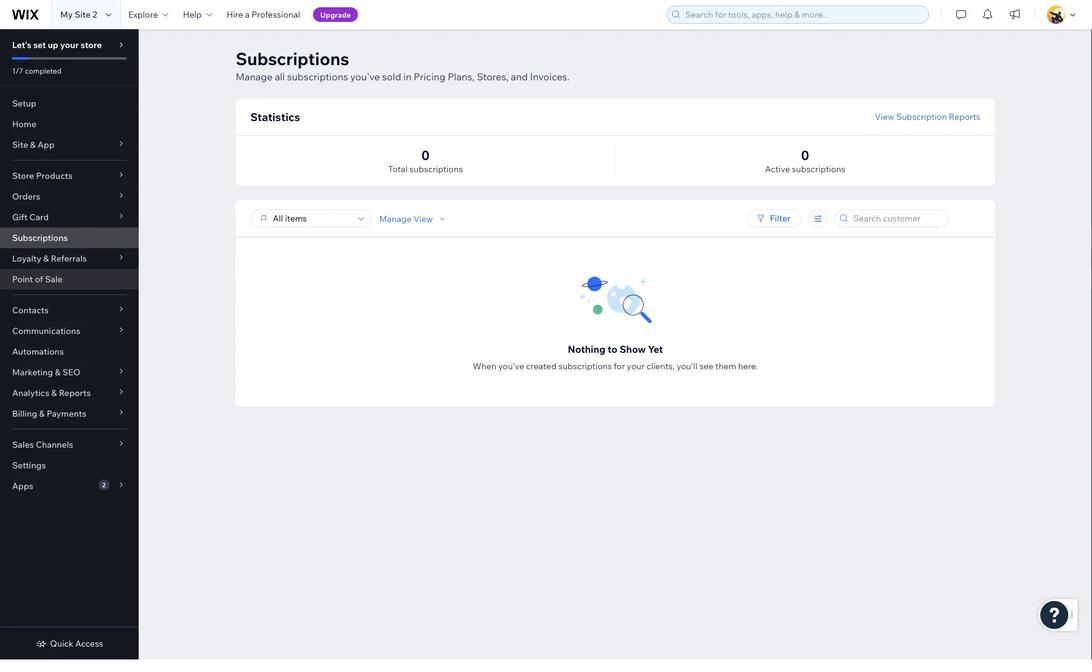 Task type: vqa. For each thing, say whether or not it's contained in the screenshot.
"who" in Business transactional These emails provide essential business information for customer transactions and activities; such as order confirmations. Recipients who have muted the selected email notification topic will not receive this email.
no



Task type: describe. For each thing, give the bounding box(es) containing it.
of
[[35, 274, 43, 284]]

subscriptions manage all subscriptions you've sold in pricing plans, stores, and invoices.
[[236, 48, 570, 83]]

channels
[[36, 439, 73, 450]]

plans,
[[448, 71, 475, 83]]

subscriptions inside subscriptions manage all subscriptions you've sold in pricing plans, stores, and invoices.
[[287, 71, 348, 83]]

view inside popup button
[[414, 213, 433, 224]]

help button
[[176, 0, 219, 29]]

subscriptions link
[[0, 228, 139, 248]]

1/7 completed
[[12, 66, 62, 75]]

app
[[38, 139, 55, 150]]

quick access
[[50, 638, 103, 649]]

automations
[[12, 346, 64, 357]]

sales
[[12, 439, 34, 450]]

up
[[48, 40, 58, 50]]

setup link
[[0, 93, 139, 114]]

and
[[511, 71, 528, 83]]

all
[[275, 71, 285, 83]]

settings link
[[0, 455, 139, 476]]

gift card button
[[0, 207, 139, 228]]

home
[[12, 119, 36, 129]]

sidebar element
[[0, 29, 139, 660]]

my site 2
[[60, 9, 97, 20]]

orders button
[[0, 186, 139, 207]]

site & app
[[12, 139, 55, 150]]

& for site
[[30, 139, 36, 150]]

hire a professional
[[227, 9, 300, 20]]

manage view
[[379, 213, 433, 224]]

quick
[[50, 638, 73, 649]]

store
[[12, 170, 34, 181]]

point of sale link
[[0, 269, 139, 290]]

stores,
[[477, 71, 509, 83]]

pricing
[[414, 71, 446, 83]]

explore
[[128, 9, 158, 20]]

& for analytics
[[51, 388, 57, 398]]

your inside nothing to show yet when you've created subscriptions for your clients, you'll see them here.
[[627, 361, 645, 371]]

nothing
[[568, 343, 606, 355]]

my
[[60, 9, 73, 20]]

when
[[473, 361, 497, 371]]

sale
[[45, 274, 63, 284]]

you'll
[[677, 361, 698, 371]]

marketing
[[12, 367, 53, 378]]

view subscription reports
[[875, 111, 981, 122]]

see
[[700, 361, 714, 371]]

settings
[[12, 460, 46, 471]]

automations link
[[0, 341, 139, 362]]

& for billing
[[39, 408, 45, 419]]

subscriptions inside 0 total subscriptions
[[410, 164, 463, 174]]

total
[[388, 164, 408, 174]]

a
[[245, 9, 250, 20]]

1 horizontal spatial site
[[75, 9, 91, 20]]

sold
[[382, 71, 401, 83]]

completed
[[25, 66, 62, 75]]

billing & payments button
[[0, 403, 139, 424]]

store products
[[12, 170, 73, 181]]

subscriptions inside nothing to show yet when you've created subscriptions for your clients, you'll see them here.
[[559, 361, 612, 371]]

0 total subscriptions
[[388, 147, 463, 174]]

contacts
[[12, 305, 49, 316]]

them
[[716, 361, 736, 371]]

point of sale
[[12, 274, 63, 284]]

sales channels
[[12, 439, 73, 450]]

sales channels button
[[0, 435, 139, 455]]

clients,
[[647, 361, 675, 371]]

communications
[[12, 326, 80, 336]]

2 inside sidebar element
[[102, 481, 106, 489]]

site inside popup button
[[12, 139, 28, 150]]

gift card
[[12, 212, 49, 222]]

subscriptions for subscriptions manage all subscriptions you've sold in pricing plans, stores, and invoices.
[[236, 48, 349, 69]]

invoices.
[[530, 71, 570, 83]]

set
[[33, 40, 46, 50]]

seo
[[62, 367, 80, 378]]

billing
[[12, 408, 37, 419]]

home link
[[0, 114, 139, 134]]



Task type: locate. For each thing, give the bounding box(es) containing it.
loyalty & referrals
[[12, 253, 87, 264]]

manage
[[236, 71, 273, 83], [379, 213, 412, 224]]

marketing & seo button
[[0, 362, 139, 383]]

store
[[81, 40, 102, 50]]

hire a professional link
[[219, 0, 308, 29]]

products
[[36, 170, 73, 181]]

& inside marketing & seo dropdown button
[[55, 367, 61, 378]]

& inside the site & app popup button
[[30, 139, 36, 150]]

0 vertical spatial view
[[875, 111, 895, 122]]

upgrade button
[[313, 7, 358, 22]]

orders
[[12, 191, 40, 202]]

1 vertical spatial view
[[414, 213, 433, 224]]

& for loyalty
[[43, 253, 49, 264]]

filter button
[[748, 209, 802, 228]]

1/7
[[12, 66, 23, 75]]

upgrade
[[320, 10, 351, 19]]

1 horizontal spatial view
[[875, 111, 895, 122]]

& for marketing
[[55, 367, 61, 378]]

created
[[526, 361, 557, 371]]

point
[[12, 274, 33, 284]]

subscriptions for subscriptions
[[12, 232, 68, 243]]

0 for 0 active subscriptions
[[801, 147, 809, 163]]

to
[[608, 343, 618, 355]]

let's set up your store
[[12, 40, 102, 50]]

card
[[29, 212, 49, 222]]

site down home
[[12, 139, 28, 150]]

your right up
[[60, 40, 79, 50]]

subscriptions right all at the left
[[287, 71, 348, 83]]

analytics & reports button
[[0, 383, 139, 403]]

0 horizontal spatial 2
[[93, 9, 97, 20]]

0 inside 0 total subscriptions
[[422, 147, 430, 163]]

manage left all at the left
[[236, 71, 273, 83]]

view subscription reports button
[[875, 111, 981, 122]]

contacts button
[[0, 300, 139, 321]]

subscriptions up all at the left
[[236, 48, 349, 69]]

subscriptions
[[236, 48, 349, 69], [12, 232, 68, 243]]

2 0 from the left
[[801, 147, 809, 163]]

your
[[60, 40, 79, 50], [627, 361, 645, 371]]

for
[[614, 361, 625, 371]]

1 vertical spatial 2
[[102, 481, 106, 489]]

subscriptions down card
[[12, 232, 68, 243]]

in
[[404, 71, 412, 83]]

manage view button
[[379, 213, 448, 224]]

& inside the analytics & reports dropdown button
[[51, 388, 57, 398]]

subscriptions inside 0 active subscriptions
[[792, 164, 846, 174]]

0 horizontal spatial you've
[[350, 71, 380, 83]]

1 horizontal spatial 0
[[801, 147, 809, 163]]

marketing & seo
[[12, 367, 80, 378]]

apps
[[12, 481, 33, 491]]

your inside sidebar element
[[60, 40, 79, 50]]

2
[[93, 9, 97, 20], [102, 481, 106, 489]]

0 vertical spatial manage
[[236, 71, 273, 83]]

& up the billing & payments
[[51, 388, 57, 398]]

1 horizontal spatial your
[[627, 361, 645, 371]]

1 horizontal spatial you've
[[498, 361, 524, 371]]

reports inside the analytics & reports dropdown button
[[59, 388, 91, 398]]

you've inside subscriptions manage all subscriptions you've sold in pricing plans, stores, and invoices.
[[350, 71, 380, 83]]

subscription
[[896, 111, 947, 122]]

help
[[183, 9, 202, 20]]

you've right when
[[498, 361, 524, 371]]

reports inside "view subscription reports" button
[[949, 111, 981, 122]]

0 inside 0 active subscriptions
[[801, 147, 809, 163]]

0 horizontal spatial your
[[60, 40, 79, 50]]

manage inside popup button
[[379, 213, 412, 224]]

0 horizontal spatial site
[[12, 139, 28, 150]]

1 vertical spatial site
[[12, 139, 28, 150]]

professional
[[252, 9, 300, 20]]

0 horizontal spatial 0
[[422, 147, 430, 163]]

& inside loyalty & referrals "popup button"
[[43, 253, 49, 264]]

1 vertical spatial reports
[[59, 388, 91, 398]]

reports right subscription
[[949, 111, 981, 122]]

0 horizontal spatial view
[[414, 213, 433, 224]]

0 vertical spatial subscriptions
[[236, 48, 349, 69]]

& right loyalty
[[43, 253, 49, 264]]

subscriptions down nothing
[[559, 361, 612, 371]]

reports
[[949, 111, 981, 122], [59, 388, 91, 398]]

gift
[[12, 212, 27, 222]]

yet
[[648, 343, 663, 355]]

view inside button
[[875, 111, 895, 122]]

0 horizontal spatial manage
[[236, 71, 273, 83]]

0 vertical spatial your
[[60, 40, 79, 50]]

you've left sold
[[350, 71, 380, 83]]

0 active subscriptions
[[765, 147, 846, 174]]

view down 0 total subscriptions at the top of page
[[414, 213, 433, 224]]

filter
[[770, 213, 791, 224]]

1 horizontal spatial subscriptions
[[236, 48, 349, 69]]

you've inside nothing to show yet when you've created subscriptions for your clients, you'll see them here.
[[498, 361, 524, 371]]

subscriptions inside sidebar element
[[12, 232, 68, 243]]

1 horizontal spatial reports
[[949, 111, 981, 122]]

payments
[[47, 408, 86, 419]]

reports for view subscription reports
[[949, 111, 981, 122]]

access
[[75, 638, 103, 649]]

0 for 0 total subscriptions
[[422, 147, 430, 163]]

0 vertical spatial you've
[[350, 71, 380, 83]]

show
[[620, 343, 646, 355]]

statistics
[[250, 110, 300, 124]]

Search customer field
[[850, 210, 945, 227]]

referrals
[[51, 253, 87, 264]]

0 vertical spatial reports
[[949, 111, 981, 122]]

1 vertical spatial you've
[[498, 361, 524, 371]]

&
[[30, 139, 36, 150], [43, 253, 49, 264], [55, 367, 61, 378], [51, 388, 57, 398], [39, 408, 45, 419]]

& right "billing"
[[39, 408, 45, 419]]

2 down settings link
[[102, 481, 106, 489]]

1 0 from the left
[[422, 147, 430, 163]]

1 vertical spatial your
[[627, 361, 645, 371]]

nothing to show yet when you've created subscriptions for your clients, you'll see them here.
[[473, 343, 758, 371]]

view
[[875, 111, 895, 122], [414, 213, 433, 224]]

site
[[75, 9, 91, 20], [12, 139, 28, 150]]

subscriptions inside subscriptions manage all subscriptions you've sold in pricing plans, stores, and invoices.
[[236, 48, 349, 69]]

store products button
[[0, 166, 139, 186]]

setup
[[12, 98, 36, 109]]

you've
[[350, 71, 380, 83], [498, 361, 524, 371]]

0 horizontal spatial reports
[[59, 388, 91, 398]]

1 horizontal spatial manage
[[379, 213, 412, 224]]

Search for tools, apps, help & more... field
[[682, 6, 925, 23]]

subscriptions right total
[[410, 164, 463, 174]]

loyalty
[[12, 253, 41, 264]]

reports for analytics & reports
[[59, 388, 91, 398]]

communications button
[[0, 321, 139, 341]]

1 horizontal spatial 2
[[102, 481, 106, 489]]

& left app
[[30, 139, 36, 150]]

& inside billing & payments popup button
[[39, 408, 45, 419]]

& left seo
[[55, 367, 61, 378]]

1 vertical spatial manage
[[379, 213, 412, 224]]

subscriptions right the 'active'
[[792, 164, 846, 174]]

here.
[[738, 361, 758, 371]]

analytics & reports
[[12, 388, 91, 398]]

reports down seo
[[59, 388, 91, 398]]

2 right my
[[93, 9, 97, 20]]

active
[[765, 164, 790, 174]]

your right for
[[627, 361, 645, 371]]

loyalty & referrals button
[[0, 248, 139, 269]]

0 vertical spatial 2
[[93, 9, 97, 20]]

1 vertical spatial subscriptions
[[12, 232, 68, 243]]

site right my
[[75, 9, 91, 20]]

hire
[[227, 9, 243, 20]]

manage down total
[[379, 213, 412, 224]]

view left subscription
[[875, 111, 895, 122]]

0 horizontal spatial subscriptions
[[12, 232, 68, 243]]

quick access button
[[36, 638, 103, 649]]

let's
[[12, 40, 31, 50]]

Unsaved view field
[[269, 210, 354, 227]]

manage inside subscriptions manage all subscriptions you've sold in pricing plans, stores, and invoices.
[[236, 71, 273, 83]]

0 vertical spatial site
[[75, 9, 91, 20]]



